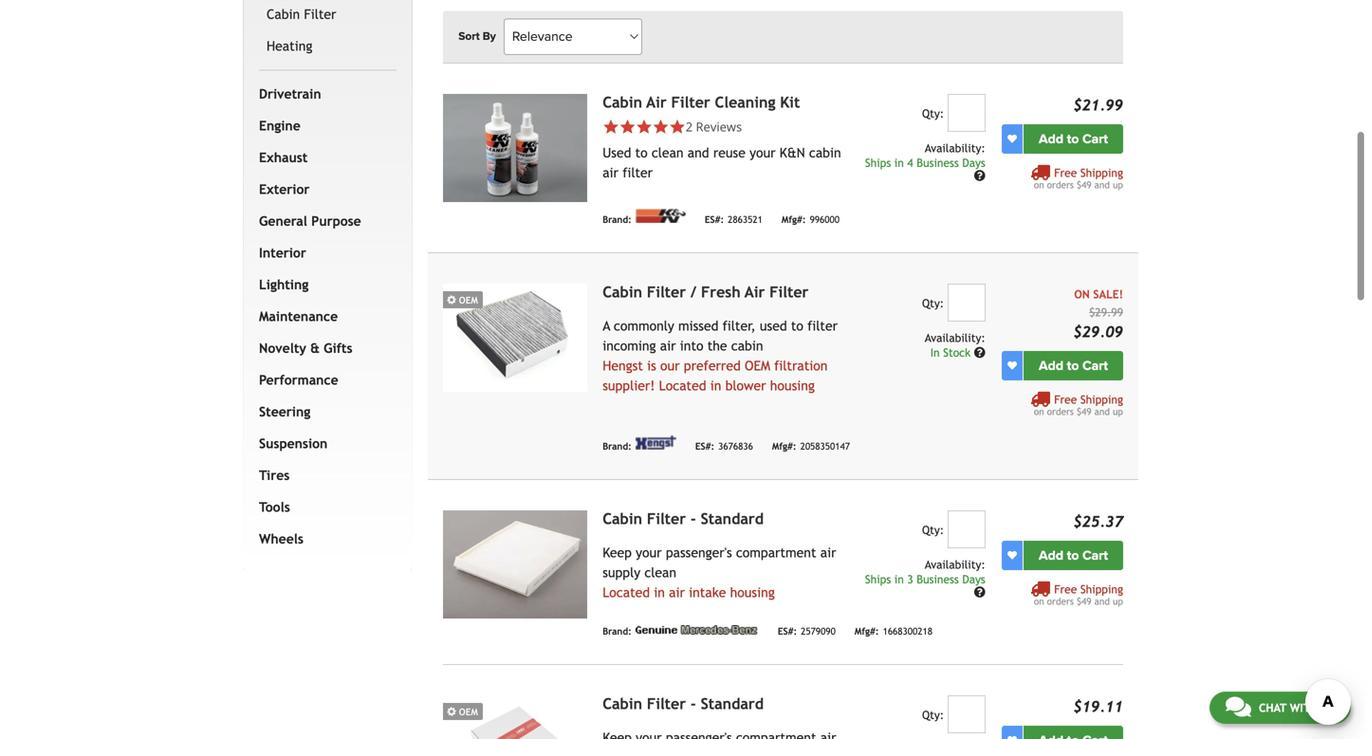 Task type: vqa. For each thing, say whether or not it's contained in the screenshot.
Schwaben Professional Scan Tools IMAGE
no



Task type: describe. For each thing, give the bounding box(es) containing it.
suspension link
[[255, 428, 393, 460]]

passenger's
[[666, 545, 732, 560]]

cabin filter - standard link for $19.11
[[603, 695, 764, 713]]

climate control subcategories element
[[259, 0, 397, 71]]

1 question circle image from the top
[[975, 170, 986, 181]]

cabin filter / fresh air filter
[[603, 283, 809, 301]]

reviews
[[696, 118, 742, 135]]

lighting link
[[255, 269, 393, 301]]

brand: for cabin filter / fresh air filter
[[603, 441, 632, 452]]

housing inside keep your passenger's compartment air supply clean located in air intake housing
[[731, 585, 775, 600]]

cabin for keep your passenger's compartment air supply clean
[[603, 510, 643, 528]]

k&n - corporate logo image
[[636, 209, 686, 223]]

add for $25.37
[[1039, 547, 1064, 564]]

and down $21.99
[[1095, 179, 1111, 190]]

ships in 4 business days
[[866, 156, 986, 169]]

4 qty: from the top
[[923, 708, 945, 722]]

star image
[[603, 118, 620, 135]]

mfg#: 1668300218
[[855, 626, 933, 637]]

3 availability: from the top
[[925, 558, 986, 571]]

commonly
[[614, 318, 675, 333]]

shipping for $25.37
[[1081, 583, 1124, 596]]

to down $25.37
[[1067, 547, 1080, 564]]

standard for $19.11
[[701, 695, 764, 713]]

cabin filter link
[[263, 0, 393, 30]]

us
[[1322, 701, 1336, 715]]

2
[[686, 118, 693, 135]]

shipping for $21.99
[[1081, 166, 1124, 179]]

cabin filter - standard for qty:
[[603, 510, 764, 528]]

comments image
[[1226, 696, 1252, 719]]

wheels
[[259, 531, 304, 547]]

a
[[603, 318, 610, 333]]

business for cabin air filter cleaning kit
[[917, 156, 959, 169]]

es#: 2579090
[[778, 626, 836, 637]]

preferred
[[684, 358, 741, 373]]

to inside the used to clean and reuse your k&n cabin air filter
[[636, 145, 648, 160]]

supply
[[603, 565, 641, 580]]

k&n
[[780, 145, 806, 160]]

filter up used on the top right
[[770, 283, 809, 301]]

up for $25.37
[[1113, 596, 1124, 607]]

our
[[661, 358, 680, 373]]

engine link
[[255, 110, 393, 142]]

2 orders from the top
[[1048, 406, 1074, 417]]

compartment
[[736, 545, 817, 560]]

by
[[483, 30, 496, 43]]

in inside the a commonly missed filter, used to filter incoming air into the cabin hengst is our preferred oem filtration supplier! located in blower housing
[[711, 378, 722, 393]]

novelty & gifts
[[259, 341, 353, 356]]

3676836
[[719, 441, 754, 452]]

2 $49 from the top
[[1077, 406, 1092, 417]]

0 vertical spatial air
[[647, 93, 667, 111]]

2863521
[[728, 214, 763, 225]]

fresh
[[701, 283, 741, 301]]

is
[[647, 358, 657, 373]]

oem
[[745, 358, 771, 373]]

$49 for $21.99
[[1077, 179, 1092, 190]]

1 2 reviews link from the left
[[603, 118, 848, 135]]

es#: for air
[[696, 441, 715, 452]]

filter for "cabin filter / fresh air filter" link
[[647, 283, 686, 301]]

performance
[[259, 372, 339, 388]]

qty: for cabin filter / fresh air filter
[[923, 296, 945, 310]]

maintenance link
[[255, 301, 393, 333]]

filter,
[[723, 318, 756, 333]]

hengst
[[603, 358, 643, 373]]

free shipping on orders $49 and up for $25.37
[[1034, 583, 1124, 607]]

1 star image from the left
[[620, 118, 636, 135]]

novelty
[[259, 341, 306, 356]]

ships in 3 business days
[[866, 573, 986, 586]]

- for $19.11
[[691, 695, 696, 713]]

located inside keep your passenger's compartment air supply clean located in air intake housing
[[603, 585, 650, 600]]

mfg#: 996000
[[782, 214, 840, 225]]

steering link
[[255, 396, 393, 428]]

air inside the used to clean and reuse your k&n cabin air filter
[[603, 165, 619, 180]]

cabin inside the a commonly missed filter, used to filter incoming air into the cabin hengst is our preferred oem filtration supplier! located in blower housing
[[732, 338, 764, 353]]

question circle image for $25.37
[[975, 586, 986, 598]]

in
[[931, 346, 940, 359]]

keep
[[603, 545, 632, 560]]

$49 for $25.37
[[1077, 596, 1092, 607]]

a commonly missed filter, used to filter incoming air into the cabin hengst is our preferred oem filtration supplier! located in blower housing
[[603, 318, 838, 393]]

air left intake
[[669, 585, 685, 600]]

filter for the cabin filter link
[[304, 6, 336, 22]]

question circle image for on sale!
[[975, 347, 986, 358]]

interior link
[[255, 237, 393, 269]]

cabin air filter cleaning kit link
[[603, 93, 800, 111]]

es#2579090 - 1668300218 - cabin filter - standard - keep your passenger's compartment air supply clean - genuine mercedes benz - mercedes benz image
[[443, 510, 588, 619]]

2 2 reviews link from the left
[[686, 118, 742, 135]]

on for $25.37
[[1034, 596, 1045, 607]]

sort
[[459, 30, 480, 43]]

tires link
[[255, 460, 393, 492]]

your inside keep your passenger's compartment air supply clean located in air intake housing
[[636, 545, 662, 560]]

$21.99
[[1074, 96, 1124, 114]]

add to wish list image
[[1008, 551, 1018, 560]]

novelty & gifts link
[[255, 333, 393, 364]]

in inside keep your passenger's compartment air supply clean located in air intake housing
[[654, 585, 665, 600]]

in stock
[[931, 346, 975, 359]]

2 star image from the left
[[636, 118, 653, 135]]

purpose
[[311, 213, 361, 229]]

cleaning
[[715, 93, 776, 111]]

1668300218
[[883, 626, 933, 637]]

cabin filter / fresh air filter link
[[603, 283, 809, 301]]

add to cart for $21.99
[[1039, 131, 1109, 147]]

interior
[[259, 245, 306, 260]]

filter for "cabin filter - standard" link related to $19.11
[[647, 695, 686, 713]]

- for qty:
[[691, 510, 696, 528]]

lighting
[[259, 277, 309, 292]]

chat with us link
[[1210, 692, 1352, 724]]

mfg#: 2058350147
[[773, 441, 851, 452]]

$19.11
[[1074, 698, 1124, 715]]

air right "compartment"
[[821, 545, 837, 560]]

clean inside keep your passenger's compartment air supply clean located in air intake housing
[[645, 565, 677, 580]]

maintenance
[[259, 309, 338, 324]]

free for $21.99
[[1055, 166, 1078, 179]]

ships for cabin filter - standard
[[866, 573, 891, 586]]

qty: for cabin filter - standard
[[923, 523, 945, 537]]

cabin air filter cleaning kit
[[603, 93, 800, 111]]

filter inside the a commonly missed filter, used to filter incoming air into the cabin hengst is our preferred oem filtration supplier! located in blower housing
[[808, 318, 838, 333]]

engine
[[259, 118, 301, 133]]

cabin filter
[[267, 6, 336, 22]]

mfg#: for air
[[773, 441, 797, 452]]

suspension
[[259, 436, 328, 451]]

days for cabin air filter cleaning kit
[[963, 156, 986, 169]]

chat
[[1259, 701, 1287, 715]]

sale!
[[1094, 287, 1124, 301]]

2058350147
[[801, 441, 851, 452]]

3
[[908, 573, 914, 586]]

2579090
[[801, 626, 836, 637]]

&
[[310, 341, 320, 356]]

clean inside the used to clean and reuse your k&n cabin air filter
[[652, 145, 684, 160]]



Task type: locate. For each thing, give the bounding box(es) containing it.
filter
[[623, 165, 653, 180], [808, 318, 838, 333]]

steering
[[259, 404, 311, 419]]

free down $29.09
[[1055, 393, 1078, 406]]

clean right used
[[652, 145, 684, 160]]

3 question circle image from the top
[[975, 586, 986, 598]]

0 horizontal spatial located
[[603, 585, 650, 600]]

business right 4
[[917, 156, 959, 169]]

1 free shipping on orders $49 and up from the top
[[1034, 166, 1124, 190]]

to inside the a commonly missed filter, used to filter incoming air into the cabin hengst is our preferred oem filtration supplier! located in blower housing
[[791, 318, 804, 333]]

your left the 'k&n' at right top
[[750, 145, 776, 160]]

0 vertical spatial on
[[1034, 179, 1045, 190]]

ships
[[866, 156, 891, 169], [866, 573, 891, 586]]

used
[[760, 318, 787, 333]]

thumbnail image image
[[443, 696, 588, 739]]

3 free shipping on orders $49 and up from the top
[[1034, 583, 1124, 607]]

1 vertical spatial question circle image
[[975, 347, 986, 358]]

0 horizontal spatial cabin
[[732, 338, 764, 353]]

cabin filter - standard link down genuine mercedes benz - corporate logo
[[603, 695, 764, 713]]

add to cart
[[1039, 131, 1109, 147], [1039, 358, 1109, 374], [1039, 547, 1109, 564]]

located down supply
[[603, 585, 650, 600]]

to right used on the top right
[[791, 318, 804, 333]]

heating
[[267, 38, 313, 53]]

air inside the a commonly missed filter, used to filter incoming air into the cabin hengst is our preferred oem filtration supplier! located in blower housing
[[660, 338, 676, 353]]

free shipping on orders $49 and up down $21.99
[[1034, 166, 1124, 190]]

cart down $29.09
[[1083, 358, 1109, 374]]

free shipping on orders $49 and up down $29.09
[[1034, 393, 1124, 417]]

1 horizontal spatial located
[[659, 378, 707, 393]]

cabin for used to clean and reuse your k&n cabin air filter
[[603, 93, 643, 111]]

orders down $21.99
[[1048, 179, 1074, 190]]

1 vertical spatial cabin filter - standard
[[603, 695, 764, 713]]

- down genuine mercedes benz - corporate logo
[[691, 695, 696, 713]]

mfg#: left 2058350147
[[773, 441, 797, 452]]

1 vertical spatial mfg#:
[[773, 441, 797, 452]]

0 vertical spatial clean
[[652, 145, 684, 160]]

cabin for a commonly missed filter, used to filter incoming air into the cabin
[[603, 283, 643, 301]]

in left intake
[[654, 585, 665, 600]]

$29.09
[[1074, 323, 1124, 341]]

/
[[691, 283, 697, 301]]

1 days from the top
[[963, 156, 986, 169]]

1 vertical spatial located
[[603, 585, 650, 600]]

2 on from the top
[[1034, 406, 1045, 417]]

star image
[[620, 118, 636, 135], [636, 118, 653, 135], [653, 118, 669, 135], [669, 118, 686, 135]]

1 add to wish list image from the top
[[1008, 134, 1018, 144]]

1 vertical spatial housing
[[731, 585, 775, 600]]

es#: left 2579090
[[778, 626, 797, 637]]

2 up from the top
[[1113, 406, 1124, 417]]

exterior link
[[255, 174, 393, 205]]

in down preferred
[[711, 378, 722, 393]]

2 vertical spatial add
[[1039, 547, 1064, 564]]

0 vertical spatial located
[[659, 378, 707, 393]]

1 horizontal spatial filter
[[808, 318, 838, 333]]

3 star image from the left
[[653, 118, 669, 135]]

up down $21.99
[[1113, 179, 1124, 190]]

1 horizontal spatial your
[[750, 145, 776, 160]]

cart down $21.99
[[1083, 131, 1109, 147]]

2 reviews link
[[603, 118, 848, 135], [686, 118, 742, 135]]

ships for cabin air filter cleaning kit
[[866, 156, 891, 169]]

filter up 2
[[672, 93, 711, 111]]

1 cabin filter - standard link from the top
[[603, 510, 764, 528]]

2 vertical spatial free
[[1055, 583, 1078, 596]]

3 cart from the top
[[1083, 547, 1109, 564]]

availability: up ships in 3 business days
[[925, 558, 986, 571]]

0 vertical spatial days
[[963, 156, 986, 169]]

cabin filter - standard link
[[603, 510, 764, 528], [603, 695, 764, 713]]

add to cart button down $21.99
[[1024, 124, 1124, 154]]

in
[[895, 156, 904, 169], [711, 378, 722, 393], [895, 573, 904, 586], [654, 585, 665, 600]]

0 vertical spatial brand:
[[603, 214, 632, 225]]

-
[[691, 510, 696, 528], [691, 695, 696, 713]]

1 vertical spatial standard
[[701, 695, 764, 713]]

0 vertical spatial cabin
[[810, 145, 842, 160]]

mfg#: left the 1668300218
[[855, 626, 880, 637]]

1 vertical spatial cabin
[[732, 338, 764, 353]]

1 vertical spatial -
[[691, 695, 696, 713]]

brand: down supply
[[603, 626, 632, 637]]

1 add to cart button from the top
[[1024, 124, 1124, 154]]

1 vertical spatial $49
[[1077, 406, 1092, 417]]

orders
[[1048, 179, 1074, 190], [1048, 406, 1074, 417], [1048, 596, 1074, 607]]

air
[[647, 93, 667, 111], [745, 283, 765, 301]]

es#: left 2863521
[[705, 214, 724, 225]]

days for cabin filter - standard
[[963, 573, 986, 586]]

2 add to cart from the top
[[1039, 358, 1109, 374]]

sort by
[[459, 30, 496, 43]]

None number field
[[948, 94, 986, 132], [948, 284, 986, 322], [948, 510, 986, 548], [948, 696, 986, 734], [948, 94, 986, 132], [948, 284, 986, 322], [948, 510, 986, 548], [948, 696, 986, 734]]

- up passenger's
[[691, 510, 696, 528]]

filter down used
[[623, 165, 653, 180]]

0 vertical spatial your
[[750, 145, 776, 160]]

days right 3
[[963, 573, 986, 586]]

air up our
[[660, 338, 676, 353]]

mfg#: left the "996000"
[[782, 214, 806, 225]]

1 vertical spatial brand:
[[603, 441, 632, 452]]

chat with us
[[1259, 701, 1336, 715]]

brand: for cabin filter - standard
[[603, 626, 632, 637]]

tools link
[[255, 492, 393, 523]]

business right 3
[[917, 573, 959, 586]]

housing down 'filtration' at the right of page
[[771, 378, 815, 393]]

add to cart button for $25.37
[[1024, 541, 1124, 570]]

2 shipping from the top
[[1081, 393, 1124, 406]]

2 vertical spatial question circle image
[[975, 586, 986, 598]]

2 vertical spatial shipping
[[1081, 583, 1124, 596]]

exhaust
[[259, 150, 308, 165]]

free shipping on orders $49 and up for $21.99
[[1034, 166, 1124, 190]]

2 standard from the top
[[701, 695, 764, 713]]

blower
[[726, 378, 767, 393]]

air down used
[[603, 165, 619, 180]]

add to cart button down $29.09
[[1024, 351, 1124, 380]]

filtration
[[775, 358, 828, 373]]

filter down genuine mercedes benz - corporate logo
[[647, 695, 686, 713]]

es#: for kit
[[705, 214, 724, 225]]

es#: left 3676836
[[696, 441, 715, 452]]

general purpose link
[[255, 205, 393, 237]]

2 vertical spatial $49
[[1077, 596, 1092, 607]]

$49 down $21.99
[[1077, 179, 1092, 190]]

1 vertical spatial cart
[[1083, 358, 1109, 374]]

cabin filter - standard for $19.11
[[603, 695, 764, 713]]

up down $29.09
[[1113, 406, 1124, 417]]

housing right intake
[[731, 585, 775, 600]]

2 vertical spatial up
[[1113, 596, 1124, 607]]

1 shipping from the top
[[1081, 166, 1124, 179]]

cabin inside climate control subcategories element
[[267, 6, 300, 22]]

on for $21.99
[[1034, 179, 1045, 190]]

2 reviews link down cabin air filter cleaning kit on the top
[[686, 118, 742, 135]]

add
[[1039, 131, 1064, 147], [1039, 358, 1064, 374], [1039, 547, 1064, 564]]

1 vertical spatial up
[[1113, 406, 1124, 417]]

1 vertical spatial filter
[[808, 318, 838, 333]]

located inside the a commonly missed filter, used to filter incoming air into the cabin hengst is our preferred oem filtration supplier! located in blower housing
[[659, 378, 707, 393]]

1 cabin filter - standard from the top
[[603, 510, 764, 528]]

your inside the used to clean and reuse your k&n cabin air filter
[[750, 145, 776, 160]]

0 vertical spatial question circle image
[[975, 170, 986, 181]]

2 add to cart button from the top
[[1024, 351, 1124, 380]]

intake
[[689, 585, 727, 600]]

cabin inside the used to clean and reuse your k&n cabin air filter
[[810, 145, 842, 160]]

1 vertical spatial on
[[1034, 406, 1045, 417]]

incoming
[[603, 338, 656, 353]]

1 availability: from the top
[[925, 141, 986, 155]]

1 vertical spatial business
[[917, 573, 959, 586]]

free shipping on orders $49 and up down $25.37
[[1034, 583, 1124, 607]]

1 vertical spatial shipping
[[1081, 393, 1124, 406]]

3 brand: from the top
[[603, 626, 632, 637]]

brand: left k&n - corporate logo
[[603, 214, 632, 225]]

to down $21.99
[[1067, 131, 1080, 147]]

question circle image
[[975, 170, 986, 181], [975, 347, 986, 358], [975, 586, 986, 598]]

1 vertical spatial air
[[745, 283, 765, 301]]

gifts
[[324, 341, 353, 356]]

1 vertical spatial cabin filter - standard link
[[603, 695, 764, 713]]

1 standard from the top
[[701, 510, 764, 528]]

0 vertical spatial filter
[[623, 165, 653, 180]]

drivetrain link
[[255, 78, 393, 110]]

keep your passenger's compartment air supply clean located in air intake housing
[[603, 545, 837, 600]]

1 add from the top
[[1039, 131, 1064, 147]]

0 vertical spatial shipping
[[1081, 166, 1124, 179]]

2 free shipping on orders $49 and up from the top
[[1034, 393, 1124, 417]]

cabin filter - standard up passenger's
[[603, 510, 764, 528]]

2 free from the top
[[1055, 393, 1078, 406]]

es#: 2863521
[[705, 214, 763, 225]]

1 $49 from the top
[[1077, 179, 1092, 190]]

2 reviews link up 'reuse'
[[603, 118, 848, 135]]

reuse
[[714, 145, 746, 160]]

question circle image right stock
[[975, 347, 986, 358]]

missed
[[679, 318, 719, 333]]

1 horizontal spatial air
[[745, 283, 765, 301]]

and inside the used to clean and reuse your k&n cabin air filter
[[688, 145, 710, 160]]

standard for qty:
[[701, 510, 764, 528]]

stock
[[944, 346, 971, 359]]

filter inside the used to clean and reuse your k&n cabin air filter
[[623, 165, 653, 180]]

filter
[[304, 6, 336, 22], [672, 93, 711, 111], [647, 283, 686, 301], [770, 283, 809, 301], [647, 510, 686, 528], [647, 695, 686, 713]]

1 cart from the top
[[1083, 131, 1109, 147]]

add to wish list image
[[1008, 134, 1018, 144], [1008, 361, 1018, 370], [1008, 736, 1018, 739]]

ships left 4
[[866, 156, 891, 169]]

standard up passenger's
[[701, 510, 764, 528]]

0 vertical spatial ships
[[866, 156, 891, 169]]

0 horizontal spatial filter
[[623, 165, 653, 180]]

0 vertical spatial free
[[1055, 166, 1078, 179]]

1 - from the top
[[691, 510, 696, 528]]

brand:
[[603, 214, 632, 225], [603, 441, 632, 452], [603, 626, 632, 637]]

availability: up stock
[[925, 331, 986, 344]]

days
[[963, 156, 986, 169], [963, 573, 986, 586]]

star image left 2
[[653, 118, 669, 135]]

free for $25.37
[[1055, 583, 1078, 596]]

star image right star icon
[[636, 118, 653, 135]]

availability: for kit
[[925, 141, 986, 155]]

up down $25.37
[[1113, 596, 1124, 607]]

2 vertical spatial availability:
[[925, 558, 986, 571]]

2 vertical spatial es#:
[[778, 626, 797, 637]]

qty: up ships in 4 business days
[[923, 107, 945, 120]]

1 business from the top
[[917, 156, 959, 169]]

3 $49 from the top
[[1077, 596, 1092, 607]]

business for cabin filter - standard
[[917, 573, 959, 586]]

add to wish list image for $21.99
[[1008, 134, 1018, 144]]

orders down $29.09
[[1048, 406, 1074, 417]]

1 on from the top
[[1034, 179, 1045, 190]]

1 vertical spatial orders
[[1048, 406, 1074, 417]]

1 vertical spatial add
[[1039, 358, 1064, 374]]

qty:
[[923, 107, 945, 120], [923, 296, 945, 310], [923, 523, 945, 537], [923, 708, 945, 722]]

add to cart down $21.99
[[1039, 131, 1109, 147]]

2 cart from the top
[[1083, 358, 1109, 374]]

0 horizontal spatial your
[[636, 545, 662, 560]]

3 qty: from the top
[[923, 523, 945, 537]]

cabin down filter,
[[732, 338, 764, 353]]

1 vertical spatial your
[[636, 545, 662, 560]]

add to cart button
[[1024, 124, 1124, 154], [1024, 351, 1124, 380], [1024, 541, 1124, 570]]

0 vertical spatial availability:
[[925, 141, 986, 155]]

shipping down $29.09
[[1081, 393, 1124, 406]]

and down 2
[[688, 145, 710, 160]]

1 orders from the top
[[1048, 179, 1074, 190]]

in left 3
[[895, 573, 904, 586]]

and down $25.37
[[1095, 596, 1111, 607]]

availability: for air
[[925, 331, 986, 344]]

0 vertical spatial -
[[691, 510, 696, 528]]

1 brand: from the top
[[603, 214, 632, 225]]

0 vertical spatial mfg#:
[[782, 214, 806, 225]]

shipping down $21.99
[[1081, 166, 1124, 179]]

0 vertical spatial $49
[[1077, 179, 1092, 190]]

1 vertical spatial add to cart
[[1039, 358, 1109, 374]]

cart down $25.37
[[1083, 547, 1109, 564]]

2 reviews
[[686, 118, 742, 135]]

0 vertical spatial es#:
[[705, 214, 724, 225]]

1 vertical spatial free shipping on orders $49 and up
[[1034, 393, 1124, 417]]

qty: down the 1668300218
[[923, 708, 945, 722]]

1 qty: from the top
[[923, 107, 945, 120]]

0 vertical spatial add to wish list image
[[1008, 134, 1018, 144]]

2 vertical spatial add to wish list image
[[1008, 736, 1018, 739]]

3 orders from the top
[[1048, 596, 1074, 607]]

used to clean and reuse your k&n cabin air filter
[[603, 145, 842, 180]]

2 vertical spatial add to cart
[[1039, 547, 1109, 564]]

3 add to cart button from the top
[[1024, 541, 1124, 570]]

the
[[708, 338, 728, 353]]

cart for $25.37
[[1083, 547, 1109, 564]]

4
[[908, 156, 914, 169]]

1 free from the top
[[1055, 166, 1078, 179]]

1 up from the top
[[1113, 179, 1124, 190]]

general purpose
[[259, 213, 361, 229]]

2 vertical spatial mfg#:
[[855, 626, 880, 637]]

$25.37
[[1074, 513, 1124, 530]]

3 add to cart from the top
[[1039, 547, 1109, 564]]

add to cart down $25.37
[[1039, 547, 1109, 564]]

filter for "cabin filter - standard" link corresponding to qty:
[[647, 510, 686, 528]]

add to wish list image for $19.11
[[1008, 736, 1018, 739]]

3 add to wish list image from the top
[[1008, 736, 1018, 739]]

0 vertical spatial free shipping on orders $49 and up
[[1034, 166, 1124, 190]]

0 vertical spatial add to cart button
[[1024, 124, 1124, 154]]

free down $25.37
[[1055, 583, 1078, 596]]

to
[[1067, 131, 1080, 147], [636, 145, 648, 160], [791, 318, 804, 333], [1067, 358, 1080, 374], [1067, 547, 1080, 564]]

qty: for cabin air filter cleaning kit
[[923, 107, 945, 120]]

2 vertical spatial orders
[[1048, 596, 1074, 607]]

add to cart button down $25.37
[[1024, 541, 1124, 570]]

2 vertical spatial cart
[[1083, 547, 1109, 564]]

on sale! $29.99 $29.09
[[1074, 287, 1124, 341]]

1 vertical spatial add to cart button
[[1024, 351, 1124, 380]]

drivetrain
[[259, 86, 321, 101]]

2 vertical spatial brand:
[[603, 626, 632, 637]]

2 qty: from the top
[[923, 296, 945, 310]]

1 ships from the top
[[866, 156, 891, 169]]

es#3676836 - 2058350147 - cabin filter / fresh air filter - a commonly missed filter, used to filter incoming air into the cabin - hengst - mercedes benz image
[[443, 284, 588, 392]]

1 vertical spatial free
[[1055, 393, 1078, 406]]

into
[[680, 338, 704, 353]]

1 vertical spatial availability:
[[925, 331, 986, 344]]

located
[[659, 378, 707, 393], [603, 585, 650, 600]]

0 horizontal spatial air
[[647, 93, 667, 111]]

0 vertical spatial add
[[1039, 131, 1064, 147]]

clean right supply
[[645, 565, 677, 580]]

2 - from the top
[[691, 695, 696, 713]]

2 question circle image from the top
[[975, 347, 986, 358]]

add to cart down $29.09
[[1039, 358, 1109, 374]]

$49 down $25.37
[[1077, 596, 1092, 607]]

with
[[1291, 701, 1319, 715]]

cabin
[[267, 6, 300, 22], [603, 93, 643, 111], [603, 283, 643, 301], [603, 510, 643, 528], [603, 695, 643, 713]]

star image down cabin air filter cleaning kit on the top
[[669, 118, 686, 135]]

2 cabin filter - standard link from the top
[[603, 695, 764, 713]]

orders down $25.37
[[1048, 596, 1074, 607]]

0 vertical spatial orders
[[1048, 179, 1074, 190]]

availability:
[[925, 141, 986, 155], [925, 331, 986, 344], [925, 558, 986, 571]]

kit
[[781, 93, 800, 111]]

0 vertical spatial up
[[1113, 179, 1124, 190]]

2 add from the top
[[1039, 358, 1064, 374]]

up for $21.99
[[1113, 179, 1124, 190]]

1 vertical spatial es#:
[[696, 441, 715, 452]]

2 days from the top
[[963, 573, 986, 586]]

3 on from the top
[[1034, 596, 1045, 607]]

brand: left hengst - corporate logo in the left bottom of the page
[[603, 441, 632, 452]]

3 shipping from the top
[[1081, 583, 1124, 596]]

filter up heating link
[[304, 6, 336, 22]]

$29.99
[[1090, 305, 1124, 319]]

2 vertical spatial on
[[1034, 596, 1045, 607]]

your
[[750, 145, 776, 160], [636, 545, 662, 560]]

exhaust link
[[255, 142, 393, 174]]

housing
[[771, 378, 815, 393], [731, 585, 775, 600]]

2 availability: from the top
[[925, 331, 986, 344]]

free down $21.99
[[1055, 166, 1078, 179]]

to right used
[[636, 145, 648, 160]]

ships left 3
[[866, 573, 891, 586]]

es#: 3676836
[[696, 441, 754, 452]]

to down $29.09
[[1067, 358, 1080, 374]]

your right keep on the left bottom
[[636, 545, 662, 560]]

3 add from the top
[[1039, 547, 1064, 564]]

hengst - corporate logo image
[[636, 435, 677, 450]]

business
[[917, 156, 959, 169], [917, 573, 959, 586]]

0 vertical spatial standard
[[701, 510, 764, 528]]

filter up 'filtration' at the right of page
[[808, 318, 838, 333]]

cabin filter - standard link up passenger's
[[603, 510, 764, 528]]

mfg#: for kit
[[782, 214, 806, 225]]

housing inside the a commonly missed filter, used to filter incoming air into the cabin hengst is our preferred oem filtration supplier! located in blower housing
[[771, 378, 815, 393]]

and
[[688, 145, 710, 160], [1095, 179, 1111, 190], [1095, 406, 1111, 417], [1095, 596, 1111, 607]]

orders for $21.99
[[1048, 179, 1074, 190]]

free
[[1055, 166, 1078, 179], [1055, 393, 1078, 406], [1055, 583, 1078, 596]]

2 vertical spatial free shipping on orders $49 and up
[[1034, 583, 1124, 607]]

add to cart button for $21.99
[[1024, 124, 1124, 154]]

performance link
[[255, 364, 393, 396]]

used
[[603, 145, 632, 160]]

clean
[[652, 145, 684, 160], [645, 565, 677, 580]]

4 star image from the left
[[669, 118, 686, 135]]

cabin filter - standard link for qty:
[[603, 510, 764, 528]]

orders for $25.37
[[1048, 596, 1074, 607]]

cart for $21.99
[[1083, 131, 1109, 147]]

standard down genuine mercedes benz - corporate logo
[[701, 695, 764, 713]]

$49
[[1077, 179, 1092, 190], [1077, 406, 1092, 417], [1077, 596, 1092, 607]]

located down our
[[659, 378, 707, 393]]

heating link
[[263, 30, 393, 62]]

add for $21.99
[[1039, 131, 1064, 147]]

es#2863521 - 996000 - cabin air filter cleaning kit - used to clean and reuse your k&n cabin air filter - k&n - audi volkswagen mercedes benz image
[[443, 94, 588, 202]]

3 up from the top
[[1113, 596, 1124, 607]]

0 vertical spatial cart
[[1083, 131, 1109, 147]]

qty: up the in
[[923, 296, 945, 310]]

on
[[1075, 287, 1090, 301]]

filter up passenger's
[[647, 510, 686, 528]]

1 add to cart from the top
[[1039, 131, 1109, 147]]

filter left /
[[647, 283, 686, 301]]

1 vertical spatial ships
[[866, 573, 891, 586]]

2 cabin filter - standard from the top
[[603, 695, 764, 713]]

2 business from the top
[[917, 573, 959, 586]]

1 horizontal spatial cabin
[[810, 145, 842, 160]]

es#:
[[705, 214, 724, 225], [696, 441, 715, 452], [778, 626, 797, 637]]

1 vertical spatial clean
[[645, 565, 677, 580]]

question circle image down ships in 3 business days
[[975, 586, 986, 598]]

shipping down $25.37
[[1081, 583, 1124, 596]]

qty: up ships in 3 business days
[[923, 523, 945, 537]]

days right 4
[[963, 156, 986, 169]]

question circle image down ships in 4 business days
[[975, 170, 986, 181]]

cart
[[1083, 131, 1109, 147], [1083, 358, 1109, 374], [1083, 547, 1109, 564]]

cabin filter - standard down genuine mercedes benz - corporate logo
[[603, 695, 764, 713]]

and down $29.09
[[1095, 406, 1111, 417]]

0 vertical spatial business
[[917, 156, 959, 169]]

1 vertical spatial add to wish list image
[[1008, 361, 1018, 370]]

brand: for cabin air filter cleaning kit
[[603, 214, 632, 225]]

add to cart for $25.37
[[1039, 547, 1109, 564]]

2 vertical spatial add to cart button
[[1024, 541, 1124, 570]]

availability: up ships in 4 business days
[[925, 141, 986, 155]]

general
[[259, 213, 307, 229]]

3 free from the top
[[1055, 583, 1078, 596]]

cabin right the 'k&n' at right top
[[810, 145, 842, 160]]

0 vertical spatial housing
[[771, 378, 815, 393]]

2 brand: from the top
[[603, 441, 632, 452]]

1 vertical spatial days
[[963, 573, 986, 586]]

0 vertical spatial cabin filter - standard link
[[603, 510, 764, 528]]

$49 down $29.09
[[1077, 406, 1092, 417]]

exterior
[[259, 182, 310, 197]]

in left 4
[[895, 156, 904, 169]]

filter inside climate control subcategories element
[[304, 6, 336, 22]]

star image up used
[[620, 118, 636, 135]]

mfg#:
[[782, 214, 806, 225], [773, 441, 797, 452], [855, 626, 880, 637]]

2 ships from the top
[[866, 573, 891, 586]]

0 vertical spatial add to cart
[[1039, 131, 1109, 147]]

2 add to wish list image from the top
[[1008, 361, 1018, 370]]

0 vertical spatial cabin filter - standard
[[603, 510, 764, 528]]

genuine mercedes benz - corporate logo image
[[636, 625, 759, 635]]



